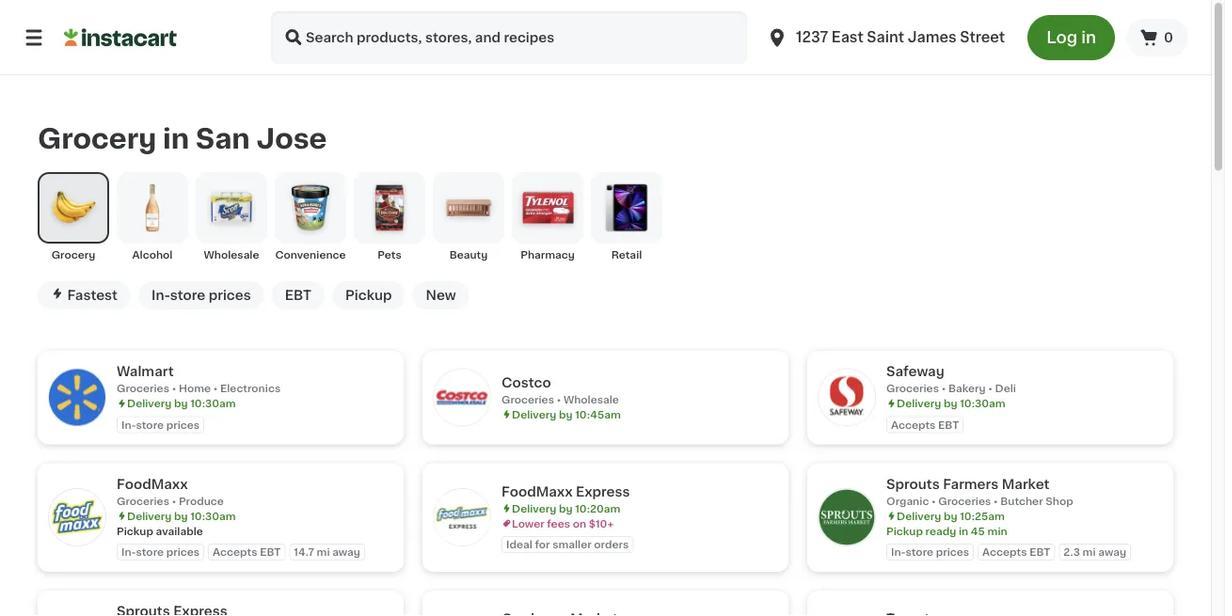 Task type: vqa. For each thing, say whether or not it's contained in the screenshot.
Aug 22, 2023
no



Task type: locate. For each thing, give the bounding box(es) containing it.
in-store prices button
[[138, 281, 264, 310]]

45
[[971, 526, 985, 536]]

• left produce
[[172, 496, 176, 506]]

0 horizontal spatial accepts ebt
[[213, 547, 281, 558]]

pickup down "pets"
[[345, 289, 392, 302]]

in-
[[152, 289, 170, 302], [121, 420, 136, 430], [121, 547, 136, 558], [891, 547, 906, 558]]

groceries inside "walmart groceries • home • electronics"
[[117, 383, 169, 394]]

10:45am
[[575, 410, 621, 420]]

in left "45"
[[959, 526, 969, 536]]

delivery down costco
[[512, 410, 557, 420]]

foodmaxx express image
[[434, 490, 490, 546]]

pickup inside button
[[345, 289, 392, 302]]

2 horizontal spatial in
[[1082, 30, 1097, 46]]

foodmaxx up lower
[[502, 485, 573, 498]]

0
[[1164, 31, 1174, 44]]

accepts ebt down the safeway groceries • bakery • deli
[[891, 420, 959, 430]]

groceries inside the safeway groceries • bakery • deli
[[887, 383, 939, 394]]

pickup for pickup ready in 45 min
[[887, 526, 923, 536]]

groceries down walmart
[[117, 383, 169, 394]]

home
[[179, 383, 211, 394]]

groceries for costco
[[502, 395, 554, 405]]

1 horizontal spatial accepts
[[891, 420, 936, 430]]

10:30am down bakery
[[960, 399, 1006, 409]]

2 away from the left
[[1099, 547, 1127, 558]]

market
[[1002, 478, 1050, 491]]

2 horizontal spatial pickup
[[887, 526, 923, 536]]

log in
[[1047, 30, 1097, 46]]

grocery in san jose main content
[[0, 75, 1211, 617]]

foodmaxx image
[[49, 490, 105, 546]]

• right home in the bottom of the page
[[213, 383, 218, 394]]

pickup available
[[117, 526, 203, 536]]

prices inside in-store prices "button"
[[209, 289, 251, 302]]

store down walmart
[[136, 420, 164, 430]]

pickup
[[345, 289, 392, 302], [117, 526, 153, 536], [887, 526, 923, 536]]

store
[[170, 289, 205, 302], [136, 420, 164, 430], [136, 547, 164, 558], [906, 547, 934, 558]]

accepts ebt down the min
[[983, 547, 1051, 558]]

10:30am
[[190, 399, 236, 409], [960, 399, 1006, 409], [190, 511, 236, 521]]

1 horizontal spatial mi
[[1083, 547, 1096, 558]]

by
[[174, 399, 188, 409], [944, 399, 958, 409], [559, 410, 573, 420], [559, 503, 573, 514], [174, 511, 188, 521], [944, 511, 958, 521]]

mi right 2.3
[[1083, 547, 1096, 558]]

ideal
[[506, 540, 533, 550]]

bakery
[[949, 383, 986, 394]]

available
[[156, 526, 203, 536]]

ebt down convenience
[[285, 289, 312, 302]]

Search field
[[271, 11, 747, 64]]

accepts ebt left "14.7"
[[213, 547, 281, 558]]

mi for sprouts farmers market
[[1083, 547, 1096, 558]]

0 vertical spatial in
[[1082, 30, 1097, 46]]

0 vertical spatial wholesale
[[204, 250, 259, 260]]

1 horizontal spatial away
[[1099, 547, 1127, 558]]

by down home in the bottom of the page
[[174, 399, 188, 409]]

by up pickup ready in 45 min
[[944, 511, 958, 521]]

beauty
[[450, 250, 488, 260]]

away
[[332, 547, 360, 558], [1099, 547, 1127, 558]]

grocery up fastest button
[[51, 250, 95, 260]]

10:30am down home in the bottom of the page
[[190, 399, 236, 409]]

in- down the organic
[[891, 547, 906, 558]]

east
[[832, 31, 864, 44]]

by down costco groceries • wholesale
[[559, 410, 573, 420]]

delivery by 10:30am down home in the bottom of the page
[[127, 399, 236, 409]]

0 horizontal spatial mi
[[317, 547, 330, 558]]

foodmaxx
[[117, 478, 188, 491], [502, 485, 573, 498]]

1 away from the left
[[332, 547, 360, 558]]

wholesale up the 10:45am
[[564, 395, 619, 405]]

sprouts farmers market organic • groceries • butcher shop
[[887, 478, 1074, 506]]

pickup for pickup available
[[117, 526, 153, 536]]

grocery inside grocery button
[[51, 250, 95, 260]]

1 vertical spatial grocery
[[51, 250, 95, 260]]

2 mi from the left
[[1083, 547, 1096, 558]]

0 horizontal spatial in
[[163, 125, 189, 152]]

foodmaxx inside "foodmaxx groceries • produce"
[[117, 478, 188, 491]]

groceries down the "safeway"
[[887, 383, 939, 394]]

foodmaxx express
[[502, 485, 630, 498]]

in-store prices
[[152, 289, 251, 302], [121, 420, 200, 430], [121, 547, 200, 558], [891, 547, 970, 558]]

groceries inside costco groceries • wholesale
[[502, 395, 554, 405]]

prices down pickup ready in 45 min
[[936, 547, 970, 558]]

convenience button
[[275, 172, 346, 262]]

accepts down the "safeway"
[[891, 420, 936, 430]]

groceries up pickup available
[[117, 496, 169, 506]]

10:30am down produce
[[190, 511, 236, 521]]

delivery by 10:30am
[[127, 399, 236, 409], [897, 399, 1006, 409], [127, 511, 236, 521]]

accepts down the min
[[983, 547, 1027, 558]]

lower fees on $10+
[[512, 519, 614, 529]]

wholesale up in-store prices "button"
[[204, 250, 259, 260]]

wholesale
[[204, 250, 259, 260], [564, 395, 619, 405]]

alcohol
[[132, 250, 173, 260]]

delivery
[[127, 399, 172, 409], [897, 399, 942, 409], [512, 410, 557, 420], [512, 503, 557, 514], [127, 511, 172, 521], [897, 511, 942, 521]]

for
[[535, 540, 550, 550]]

accepts down produce
[[213, 547, 257, 558]]

delivery by 10:30am down bakery
[[897, 399, 1006, 409]]

in- down alcohol
[[152, 289, 170, 302]]

foodmaxx groceries • produce
[[117, 478, 224, 506]]

2 horizontal spatial accepts ebt
[[983, 547, 1051, 558]]

farmers
[[943, 478, 999, 491]]

sprouts farmers market image
[[819, 490, 875, 546]]

by up lower fees on $10+
[[559, 503, 573, 514]]

mi right "14.7"
[[317, 547, 330, 558]]

away right "14.7"
[[332, 547, 360, 558]]

ebt left "14.7"
[[260, 547, 281, 558]]

2.3 mi away
[[1064, 547, 1127, 558]]

1 mi from the left
[[317, 547, 330, 558]]

in inside log in button
[[1082, 30, 1097, 46]]

by down bakery
[[944, 399, 958, 409]]

safeway groceries • bakery • deli
[[887, 365, 1017, 394]]

1 horizontal spatial foodmaxx
[[502, 485, 573, 498]]

groceries down costco
[[502, 395, 554, 405]]

in-store prices down alcohol
[[152, 289, 251, 302]]

pickup for pickup
[[345, 289, 392, 302]]

•
[[172, 383, 176, 394], [213, 383, 218, 394], [942, 383, 946, 394], [989, 383, 993, 394], [557, 395, 561, 405], [172, 496, 176, 506], [932, 496, 936, 506], [994, 496, 998, 506]]

0 horizontal spatial foodmaxx
[[117, 478, 188, 491]]

organic
[[887, 496, 929, 506]]

away for foodmaxx
[[332, 547, 360, 558]]

groceries for walmart
[[117, 383, 169, 394]]

fees
[[547, 519, 570, 529]]

in left the san
[[163, 125, 189, 152]]

saint
[[867, 31, 905, 44]]

mi
[[317, 547, 330, 558], [1083, 547, 1096, 558]]

1 vertical spatial wholesale
[[564, 395, 619, 405]]

0 vertical spatial grocery
[[38, 125, 157, 152]]

foodmaxx up pickup available
[[117, 478, 188, 491]]

1 horizontal spatial wholesale
[[564, 395, 619, 405]]

accepts ebt for sprouts farmers market
[[983, 547, 1051, 558]]

2 horizontal spatial accepts
[[983, 547, 1027, 558]]

new button
[[413, 281, 469, 310]]

in-store prices down home in the bottom of the page
[[121, 420, 200, 430]]

groceries inside "foodmaxx groceries • produce"
[[117, 496, 169, 506]]

groceries
[[117, 383, 169, 394], [887, 383, 939, 394], [502, 395, 554, 405], [117, 496, 169, 506], [939, 496, 991, 506]]

store down alcohol
[[170, 289, 205, 302]]

accepts ebt
[[891, 420, 959, 430], [213, 547, 281, 558], [983, 547, 1051, 558]]

away right 2.3
[[1099, 547, 1127, 558]]

1 vertical spatial in
[[163, 125, 189, 152]]

in right log
[[1082, 30, 1097, 46]]

0 horizontal spatial accepts
[[213, 547, 257, 558]]

accepts
[[891, 420, 936, 430], [213, 547, 257, 558], [983, 547, 1027, 558]]

1 horizontal spatial pickup
[[345, 289, 392, 302]]

0 horizontal spatial wholesale
[[204, 250, 259, 260]]

orders
[[594, 540, 629, 550]]

groceries down farmers
[[939, 496, 991, 506]]

prices down available
[[166, 547, 200, 558]]

None search field
[[271, 11, 747, 64]]

ebt
[[285, 289, 312, 302], [939, 420, 959, 430], [260, 547, 281, 558], [1030, 547, 1051, 558]]

0 horizontal spatial away
[[332, 547, 360, 558]]

grocery up grocery button
[[38, 125, 157, 152]]

accepts for foodmaxx
[[213, 547, 257, 558]]

pickup left available
[[117, 526, 153, 536]]

grocery
[[38, 125, 157, 152], [51, 250, 95, 260]]

pickup down the organic
[[887, 526, 923, 536]]

pickup ready in 45 min
[[887, 526, 1008, 536]]

on
[[573, 519, 586, 529]]

jose
[[256, 125, 327, 152]]

• up delivery by 10:45am
[[557, 395, 561, 405]]

prices left ebt "button"
[[209, 289, 251, 302]]

groceries for safeway
[[887, 383, 939, 394]]

2 vertical spatial in
[[959, 526, 969, 536]]

delivery by 10:25am
[[897, 511, 1005, 521]]

0 horizontal spatial pickup
[[117, 526, 153, 536]]

in
[[1082, 30, 1097, 46], [163, 125, 189, 152], [959, 526, 969, 536]]

grocery for grocery in san jose
[[38, 125, 157, 152]]



Task type: describe. For each thing, give the bounding box(es) containing it.
ready
[[926, 526, 957, 536]]

pets button
[[354, 172, 425, 262]]

instacart logo image
[[64, 26, 177, 49]]

safeway image
[[819, 370, 875, 426]]

costco groceries • wholesale
[[502, 376, 619, 405]]

in- down pickup available
[[121, 547, 136, 558]]

by up available
[[174, 511, 188, 521]]

14.7
[[294, 547, 314, 558]]

ebt button
[[272, 281, 325, 310]]

delivery up pickup available
[[127, 511, 172, 521]]

in-store prices down pickup available
[[121, 547, 200, 558]]

• inside "foodmaxx groceries • produce"
[[172, 496, 176, 506]]

• up delivery by 10:25am
[[932, 496, 936, 506]]

foodmaxx for express
[[502, 485, 573, 498]]

safeway
[[887, 365, 945, 378]]

street
[[960, 31, 1005, 44]]

produce
[[179, 496, 224, 506]]

accepts for sprouts
[[983, 547, 1027, 558]]

delivery by 10:30am for safeway
[[897, 399, 1006, 409]]

in-store prices inside "button"
[[152, 289, 251, 302]]

lower
[[512, 519, 545, 529]]

walmart
[[117, 365, 174, 378]]

store down pickup available
[[136, 547, 164, 558]]

log
[[1047, 30, 1078, 46]]

• left home in the bottom of the page
[[172, 383, 176, 394]]

ebt inside ebt "button"
[[285, 289, 312, 302]]

0 button
[[1127, 19, 1189, 56]]

10:30am for safeway
[[960, 399, 1006, 409]]

pickup button
[[332, 281, 405, 310]]

2.3
[[1064, 547, 1081, 558]]

$10+
[[589, 519, 614, 529]]

james
[[908, 31, 957, 44]]

1237 east saint james street button
[[755, 11, 1017, 64]]

beauty button
[[433, 172, 505, 262]]

1237 east saint james street button
[[766, 11, 1005, 64]]

costco
[[502, 376, 551, 389]]

log in button
[[1028, 15, 1115, 60]]

convenience
[[275, 250, 346, 260]]

10:25am
[[960, 511, 1005, 521]]

new
[[426, 289, 456, 302]]

delivery down walmart
[[127, 399, 172, 409]]

alcohol button
[[117, 172, 188, 262]]

fastest
[[67, 289, 118, 302]]

store inside "button"
[[170, 289, 205, 302]]

10:30am for walmart
[[190, 399, 236, 409]]

store down ready
[[906, 547, 934, 558]]

delivery by 10:45am
[[512, 410, 621, 420]]

pharmacy
[[521, 250, 575, 260]]

• left deli
[[989, 383, 993, 394]]

1237
[[796, 31, 828, 44]]

groceries inside 'sprouts farmers market organic • groceries • butcher shop'
[[939, 496, 991, 506]]

in- inside "button"
[[152, 289, 170, 302]]

prices down home in the bottom of the page
[[166, 420, 200, 430]]

• up 10:25am
[[994, 496, 998, 506]]

delivery down the organic
[[897, 511, 942, 521]]

ebt left 2.3
[[1030, 547, 1051, 558]]

walmart groceries • home • electronics
[[117, 365, 281, 394]]

pharmacy button
[[512, 172, 584, 262]]

10:20am
[[575, 503, 621, 514]]

wholesale inside costco groceries • wholesale
[[564, 395, 619, 405]]

• left bakery
[[942, 383, 946, 394]]

in for grocery
[[163, 125, 189, 152]]

wholesale inside button
[[204, 250, 259, 260]]

deli
[[995, 383, 1017, 394]]

ideal for smaller orders
[[506, 540, 629, 550]]

accepts ebt for foodmaxx
[[213, 547, 281, 558]]

ebt down bakery
[[939, 420, 959, 430]]

in for log
[[1082, 30, 1097, 46]]

retail button
[[591, 172, 663, 262]]

express
[[576, 485, 630, 498]]

delivery by 10:20am
[[512, 503, 621, 514]]

walmart image
[[49, 370, 105, 426]]

1237 east saint james street
[[796, 31, 1005, 44]]

in-store prices down ready
[[891, 547, 970, 558]]

min
[[988, 526, 1008, 536]]

• inside costco groceries • wholesale
[[557, 395, 561, 405]]

delivery up lower
[[512, 503, 557, 514]]

in- down walmart
[[121, 420, 136, 430]]

1 horizontal spatial in
[[959, 526, 969, 536]]

1 horizontal spatial accepts ebt
[[891, 420, 959, 430]]

electronics
[[220, 383, 281, 394]]

delivery down the "safeway"
[[897, 399, 942, 409]]

sprouts
[[887, 478, 940, 491]]

pets
[[378, 250, 402, 260]]

shop
[[1046, 496, 1074, 506]]

costco image
[[434, 370, 490, 426]]

butcher
[[1001, 496, 1044, 506]]

14.7 mi away
[[294, 547, 360, 558]]

grocery in san jose
[[38, 125, 327, 152]]

wholesale button
[[196, 172, 267, 262]]

grocery for grocery
[[51, 250, 95, 260]]

san
[[196, 125, 250, 152]]

groceries for foodmaxx
[[117, 496, 169, 506]]

smaller
[[553, 540, 592, 550]]

delivery by 10:30am up available
[[127, 511, 236, 521]]

retail
[[612, 250, 642, 260]]

mi for foodmaxx
[[317, 547, 330, 558]]

foodmaxx for groceries
[[117, 478, 188, 491]]

fastest button
[[38, 281, 131, 310]]

delivery by 10:30am for walmart
[[127, 399, 236, 409]]

grocery button
[[38, 172, 109, 262]]

away for sprouts farmers market
[[1099, 547, 1127, 558]]



